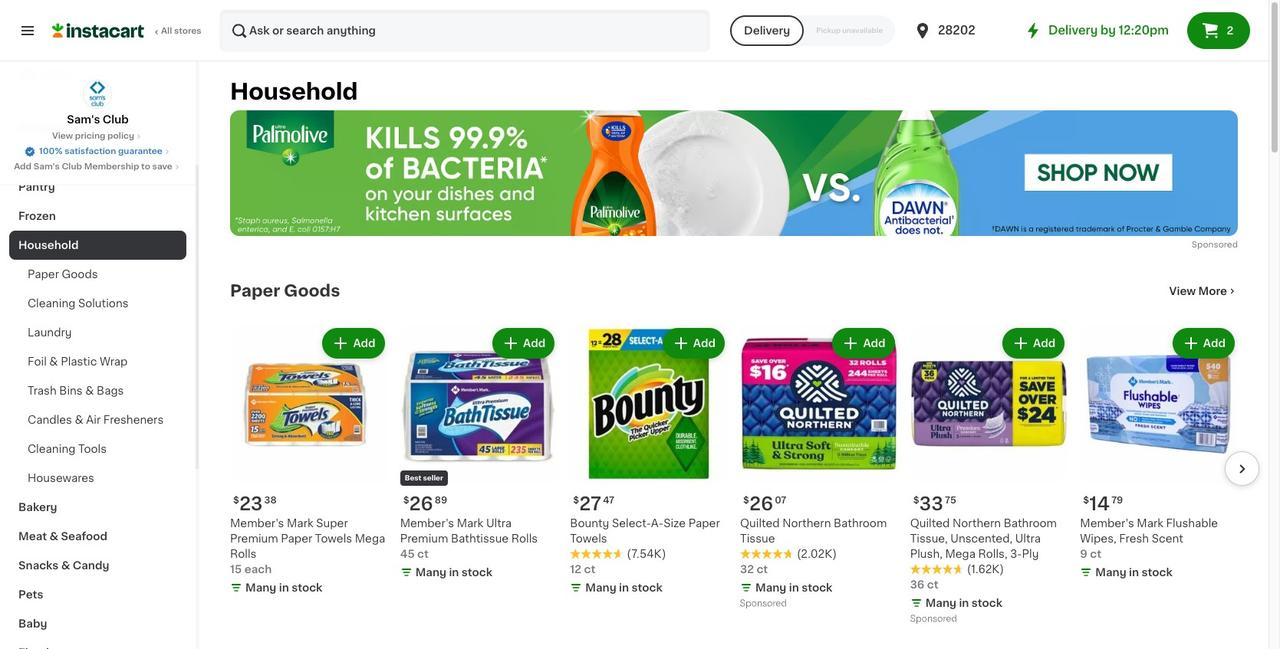 Task type: vqa. For each thing, say whether or not it's contained in the screenshot.
"Member's Mark Ultra Premium Bathtissue Rolls 45 ct"
yes



Task type: locate. For each thing, give the bounding box(es) containing it.
towels inside bounty select-a-size paper towels
[[570, 534, 607, 544]]

1 horizontal spatial northern
[[952, 518, 1001, 529]]

$ left 07
[[743, 496, 749, 505]]

$ inside "$ 26 07"
[[743, 496, 749, 505]]

add for 23's add button
[[353, 338, 376, 349]]

northern inside "quilted northern bathroom tissue, unscented, ultra plush, mega rolls, 3-ply"
[[952, 518, 1001, 529]]

northern inside 'quilted northern bathroom tissue'
[[782, 518, 831, 529]]

view for view more
[[1169, 286, 1196, 297]]

mega inside "quilted northern bathroom tissue, unscented, ultra plush, mega rolls, 3-ply"
[[945, 549, 976, 560]]

0 vertical spatial mega
[[355, 534, 385, 544]]

0 horizontal spatial goods
[[62, 269, 98, 280]]

45
[[400, 549, 415, 560]]

0 horizontal spatial mark
[[287, 518, 313, 529]]

bathroom for 26
[[834, 518, 887, 529]]

many down each
[[245, 583, 276, 594]]

rolls up 15 at the left bottom of page
[[230, 549, 256, 560]]

mark up the fresh at right
[[1137, 518, 1163, 529]]

paper
[[28, 269, 59, 280], [230, 283, 280, 299], [689, 518, 720, 529], [281, 534, 312, 544]]

ultra inside member's mark ultra premium bathtissue rolls 45 ct
[[486, 518, 512, 529]]

& right foil
[[49, 357, 58, 367]]

0 horizontal spatial household
[[18, 240, 79, 251]]

(1.62k)
[[967, 564, 1004, 575]]

1 vertical spatial sam's
[[34, 163, 60, 171]]

many down 12 ct
[[585, 583, 616, 594]]

0 vertical spatial paper goods
[[28, 269, 98, 280]]

candy
[[73, 561, 109, 571]]

2 horizontal spatial mark
[[1137, 518, 1163, 529]]

tissue,
[[910, 534, 948, 544]]

$ left 38
[[233, 496, 239, 505]]

0 vertical spatial ultra
[[486, 518, 512, 529]]

32 ct
[[740, 564, 768, 575]]

add button
[[324, 330, 383, 358], [494, 330, 553, 358], [664, 330, 723, 358], [834, 330, 893, 358], [1004, 330, 1063, 358], [1174, 330, 1233, 358]]

pets
[[18, 590, 43, 601]]

bathroom inside 'quilted northern bathroom tissue'
[[834, 518, 887, 529]]

instacart logo image
[[52, 21, 144, 40]]

each
[[244, 564, 272, 575]]

0 horizontal spatial sponsored badge image
[[740, 600, 786, 609]]

1 horizontal spatial rolls
[[511, 534, 538, 544]]

2 add button from the left
[[494, 330, 553, 358]]

$ for $ 26 89
[[403, 496, 409, 505]]

delivery
[[1048, 25, 1098, 36], [744, 25, 790, 36]]

member's up wipes,
[[1080, 518, 1134, 529]]

towels for mark
[[315, 534, 352, 544]]

2 quilted from the left
[[910, 518, 950, 529]]

26 left 07
[[749, 495, 773, 513]]

1 horizontal spatial mark
[[457, 518, 483, 529]]

in down member's mark ultra premium bathtissue rolls 45 ct
[[449, 567, 459, 578]]

$ inside $ 33 75
[[913, 496, 919, 505]]

1 vertical spatial view
[[1169, 286, 1196, 297]]

1 horizontal spatial premium
[[400, 534, 448, 544]]

0 horizontal spatial bathroom
[[834, 518, 887, 529]]

towels
[[315, 534, 352, 544], [570, 534, 607, 544]]

stock down (7.54k)
[[632, 583, 662, 594]]

0 horizontal spatial mega
[[355, 534, 385, 544]]

more
[[1198, 286, 1227, 297]]

mark inside member's mark flushable wipes, fresh scent 9 ct
[[1137, 518, 1163, 529]]

mark for 26
[[457, 518, 483, 529]]

2 premium from the left
[[400, 534, 448, 544]]

premium up 45 at the left of the page
[[400, 534, 448, 544]]

1 vertical spatial household
[[18, 240, 79, 251]]

sam's club link
[[67, 80, 129, 127]]

product group
[[230, 325, 388, 599], [400, 325, 558, 584], [570, 325, 728, 599], [740, 325, 898, 613], [910, 325, 1068, 628], [1080, 325, 1238, 584]]

5 product group from the left
[[910, 325, 1068, 628]]

0 horizontal spatial northern
[[782, 518, 831, 529]]

in down (1.62k)
[[959, 598, 969, 609]]

member's inside member's mark ultra premium bathtissue rolls 45 ct
[[400, 518, 454, 529]]

many in stock down member's mark ultra premium bathtissue rolls 45 ct
[[415, 567, 492, 578]]

1 horizontal spatial bathroom
[[1004, 518, 1057, 529]]

many in stock down (7.54k)
[[585, 583, 662, 594]]

view for view pricing policy
[[52, 132, 73, 140]]

1 horizontal spatial club
[[103, 114, 129, 125]]

household
[[230, 81, 358, 103], [18, 240, 79, 251]]

100% satisfaction guarantee button
[[24, 143, 172, 158]]

premium inside member's mark super premium paper towels mega rolls 15 each
[[230, 534, 278, 544]]

2 mark from the left
[[457, 518, 483, 529]]

many in stock down each
[[245, 583, 322, 594]]

northern up unscented,
[[952, 518, 1001, 529]]

spo
[[1192, 241, 1208, 249]]

$ inside $ 14 79
[[1083, 496, 1089, 505]]

premium for 23
[[230, 534, 278, 544]]

bathroom
[[834, 518, 887, 529], [1004, 518, 1057, 529]]

member's down $ 23 38 in the left bottom of the page
[[230, 518, 284, 529]]

ct right 45 at the left of the page
[[417, 549, 429, 560]]

36
[[910, 580, 924, 590]]

bathroom up the (2.02k)
[[834, 518, 887, 529]]

1 horizontal spatial delivery
[[1048, 25, 1098, 36]]

size
[[664, 518, 686, 529]]

household link
[[9, 231, 186, 260]]

mark for 23
[[287, 518, 313, 529]]

ct right 12
[[584, 564, 595, 575]]

None search field
[[219, 9, 710, 52]]

in down member's mark super premium paper towels mega rolls 15 each
[[279, 583, 289, 594]]

3 add button from the left
[[664, 330, 723, 358]]

32
[[740, 564, 754, 575]]

1 premium from the left
[[230, 534, 278, 544]]

0 horizontal spatial quilted
[[740, 518, 780, 529]]

flushable
[[1166, 518, 1218, 529]]

5 $ from the left
[[913, 496, 919, 505]]

in
[[449, 567, 459, 578], [1129, 567, 1139, 578], [279, 583, 289, 594], [789, 583, 799, 594], [619, 583, 629, 594], [959, 598, 969, 609]]

all
[[161, 27, 172, 35]]

0 horizontal spatial premium
[[230, 534, 278, 544]]

1 vertical spatial cleaning
[[28, 444, 75, 455]]

premium inside member's mark ultra premium bathtissue rolls 45 ct
[[400, 534, 448, 544]]

1 horizontal spatial 26
[[749, 495, 773, 513]]

1 vertical spatial mega
[[945, 549, 976, 560]]

quilted
[[740, 518, 780, 529], [910, 518, 950, 529]]

delivery button
[[730, 15, 804, 46]]

12
[[570, 564, 581, 575]]

2 horizontal spatial member's
[[1080, 518, 1134, 529]]

& inside "link"
[[49, 532, 58, 542]]

1 horizontal spatial quilted
[[910, 518, 950, 529]]

3 product group from the left
[[570, 325, 728, 599]]

towels down super
[[315, 534, 352, 544]]

0 horizontal spatial club
[[62, 163, 82, 171]]

1 vertical spatial rolls
[[230, 549, 256, 560]]

& right meat
[[49, 532, 58, 542]]

1 horizontal spatial sam's
[[67, 114, 100, 125]]

member's
[[230, 518, 284, 529], [400, 518, 454, 529], [1080, 518, 1134, 529]]

$ down best
[[403, 496, 409, 505]]

bathroom up ply
[[1004, 518, 1057, 529]]

5 add button from the left
[[1004, 330, 1063, 358]]

mark left super
[[287, 518, 313, 529]]

quilted up tissue,
[[910, 518, 950, 529]]

trash bins & bags
[[28, 386, 124, 397]]

1 add button from the left
[[324, 330, 383, 358]]

member's inside member's mark flushable wipes, fresh scent 9 ct
[[1080, 518, 1134, 529]]

0 vertical spatial view
[[52, 132, 73, 140]]

1 horizontal spatial view
[[1169, 286, 1196, 297]]

ct right "36"
[[927, 580, 938, 590]]

member's for 26
[[400, 518, 454, 529]]

$ left 75
[[913, 496, 919, 505]]

$ left 79 at the bottom of page
[[1083, 496, 1089, 505]]

premium up each
[[230, 534, 278, 544]]

& left air
[[75, 415, 83, 426]]

1 member's from the left
[[230, 518, 284, 529]]

sam's down 100% at left top
[[34, 163, 60, 171]]

1 horizontal spatial member's
[[400, 518, 454, 529]]

0 horizontal spatial member's
[[230, 518, 284, 529]]

1 $ from the left
[[233, 496, 239, 505]]

mega
[[355, 534, 385, 544], [945, 549, 976, 560]]

sam's up pricing
[[67, 114, 100, 125]]

$ 23 38
[[233, 495, 277, 513]]

mark
[[287, 518, 313, 529], [457, 518, 483, 529], [1137, 518, 1163, 529]]

many in stock
[[415, 567, 492, 578], [1095, 567, 1172, 578], [245, 583, 322, 594], [755, 583, 832, 594], [585, 583, 662, 594], [925, 598, 1002, 609]]

0 horizontal spatial rolls
[[230, 549, 256, 560]]

tools
[[78, 444, 107, 455]]

2 26 from the left
[[409, 495, 433, 513]]

3 mark from the left
[[1137, 518, 1163, 529]]

ultra inside "quilted northern bathroom tissue, unscented, ultra plush, mega rolls, 3-ply"
[[1015, 534, 1041, 544]]

1 vertical spatial paper goods
[[230, 283, 340, 299]]

paper goods
[[28, 269, 98, 280], [230, 283, 340, 299]]

1 northern from the left
[[782, 518, 831, 529]]

1 mark from the left
[[287, 518, 313, 529]]

add button for 14
[[1174, 330, 1233, 358]]

member's down $ 26 89
[[400, 518, 454, 529]]

1 quilted from the left
[[740, 518, 780, 529]]

add button for 27
[[664, 330, 723, 358]]

0 horizontal spatial view
[[52, 132, 73, 140]]

1 horizontal spatial sponsored badge image
[[910, 615, 956, 624]]

ultra up ply
[[1015, 534, 1041, 544]]

0 horizontal spatial 26
[[409, 495, 433, 513]]

& right bins
[[85, 386, 94, 397]]

$ inside $ 27 47
[[573, 496, 579, 505]]

quilted inside "quilted northern bathroom tissue, unscented, ultra plush, mega rolls, 3-ply"
[[910, 518, 950, 529]]

2 towels from the left
[[570, 534, 607, 544]]

0 vertical spatial rolls
[[511, 534, 538, 544]]

ct right 32
[[757, 564, 768, 575]]

a-
[[651, 518, 664, 529]]

$ for $ 23 38
[[233, 496, 239, 505]]

ct
[[417, 549, 429, 560], [1090, 549, 1101, 560], [757, 564, 768, 575], [584, 564, 595, 575], [927, 580, 938, 590]]

many down member's mark ultra premium bathtissue rolls 45 ct
[[415, 567, 446, 578]]

super
[[316, 518, 348, 529]]

mark up "bathtissue" on the left of the page
[[457, 518, 483, 529]]

delivery by 12:20pm
[[1048, 25, 1169, 36]]

best
[[405, 475, 421, 482]]

0 horizontal spatial delivery
[[744, 25, 790, 36]]

sam's club
[[67, 114, 129, 125]]

$ up bounty
[[573, 496, 579, 505]]

$
[[233, 496, 239, 505], [743, 496, 749, 505], [403, 496, 409, 505], [573, 496, 579, 505], [913, 496, 919, 505], [1083, 496, 1089, 505]]

view left more
[[1169, 286, 1196, 297]]

0 vertical spatial household
[[230, 81, 358, 103]]

member's inside member's mark super premium paper towels mega rolls 15 each
[[230, 518, 284, 529]]

0 vertical spatial goods
[[62, 269, 98, 280]]

towels inside member's mark super premium paper towels mega rolls 15 each
[[315, 534, 352, 544]]

1 horizontal spatial towels
[[570, 534, 607, 544]]

frozen link
[[9, 202, 186, 231]]

in down the fresh at right
[[1129, 567, 1139, 578]]

4 $ from the left
[[573, 496, 579, 505]]

sponsored badge image down 36 ct
[[910, 615, 956, 624]]

1 vertical spatial goods
[[284, 283, 340, 299]]

6 product group from the left
[[1080, 325, 1238, 584]]

mark inside member's mark super premium paper towels mega rolls 15 each
[[287, 518, 313, 529]]

cleaning down candles
[[28, 444, 75, 455]]

1 cleaning from the top
[[28, 298, 75, 309]]

& for candy
[[61, 561, 70, 571]]

$ inside $ 26 89
[[403, 496, 409, 505]]

club down satisfaction
[[62, 163, 82, 171]]

satisfaction
[[65, 147, 116, 156]]

0 horizontal spatial paper goods link
[[9, 260, 186, 289]]

15
[[230, 564, 242, 575]]

laundry
[[28, 327, 72, 338]]

• sponsored: ultra palmolive® antibacterial kills 99% of bacteria* on your dishes and kitchen surfaces vs. dawn® antibacterial does not**. *staph aureus, salmonella enterica, and e. coli 0157:h7 **dawn is a registered trademark of procter & gamble company. image
[[230, 110, 1238, 236]]

premium for 26
[[400, 534, 448, 544]]

mark inside member's mark ultra premium bathtissue rolls 45 ct
[[457, 518, 483, 529]]

1 product group from the left
[[230, 325, 388, 599]]

0 vertical spatial cleaning
[[28, 298, 75, 309]]

premium
[[230, 534, 278, 544], [400, 534, 448, 544]]

1 vertical spatial sponsored badge image
[[910, 615, 956, 624]]

many in stock down the fresh at right
[[1095, 567, 1172, 578]]

rolls
[[511, 534, 538, 544], [230, 549, 256, 560]]

$ inside $ 23 38
[[233, 496, 239, 505]]

$ for $ 33 75
[[913, 496, 919, 505]]

service type group
[[730, 15, 895, 46]]

33
[[919, 495, 943, 513]]

northern up the (2.02k)
[[782, 518, 831, 529]]

cleaning for cleaning solutions
[[28, 298, 75, 309]]

$ 33 75
[[913, 495, 956, 513]]

ct right 9 at the right bottom of page
[[1090, 549, 1101, 560]]

delivery for delivery
[[744, 25, 790, 36]]

snacks & candy
[[18, 561, 109, 571]]

1 horizontal spatial paper goods link
[[230, 282, 340, 301]]

2 $ from the left
[[743, 496, 749, 505]]

3 member's from the left
[[1080, 518, 1134, 529]]

quilted inside 'quilted northern bathroom tissue'
[[740, 518, 780, 529]]

quilted up tissue
[[740, 518, 780, 529]]

cleaning up laundry
[[28, 298, 75, 309]]

sam's club logo image
[[83, 80, 112, 109]]

unscented,
[[950, 534, 1012, 544]]

4 product group from the left
[[740, 325, 898, 613]]

view more
[[1169, 286, 1227, 297]]

guarantee
[[118, 147, 163, 156]]

1 26 from the left
[[749, 495, 773, 513]]

0 horizontal spatial ultra
[[486, 518, 512, 529]]

delivery by 12:20pm link
[[1024, 21, 1169, 40]]

0 vertical spatial sponsored badge image
[[740, 600, 786, 609]]

$ 26 07
[[743, 495, 786, 513]]

2 cleaning from the top
[[28, 444, 75, 455]]

bounty select-a-size paper towels
[[570, 518, 720, 544]]

view up 100% at left top
[[52, 132, 73, 140]]

member's for 23
[[230, 518, 284, 529]]

rolls right "bathtissue" on the left of the page
[[511, 534, 538, 544]]

lists
[[43, 69, 69, 80]]

delivery inside button
[[744, 25, 790, 36]]

club up policy
[[103, 114, 129, 125]]

1 horizontal spatial household
[[230, 81, 358, 103]]

ct inside member's mark flushable wipes, fresh scent 9 ct
[[1090, 549, 1101, 560]]

rolls,
[[978, 549, 1007, 560]]

0 horizontal spatial towels
[[315, 534, 352, 544]]

towels down bounty
[[570, 534, 607, 544]]

mega inside member's mark super premium paper towels mega rolls 15 each
[[355, 534, 385, 544]]

sponsored badge image down 32 ct
[[740, 600, 786, 609]]

1 horizontal spatial mega
[[945, 549, 976, 560]]

1 horizontal spatial ultra
[[1015, 534, 1041, 544]]

member's mark ultra premium bathtissue rolls 45 ct
[[400, 518, 538, 560]]

1 vertical spatial ultra
[[1015, 534, 1041, 544]]

plush,
[[910, 549, 942, 560]]

produce link
[[9, 114, 186, 143]]

goods
[[62, 269, 98, 280], [284, 283, 340, 299]]

rolls inside member's mark ultra premium bathtissue rolls 45 ct
[[511, 534, 538, 544]]

1 towels from the left
[[315, 534, 352, 544]]

pantry link
[[9, 173, 186, 202]]

ultra up "bathtissue" on the left of the page
[[486, 518, 512, 529]]

in down (7.54k)
[[619, 583, 629, 594]]

towels for select-
[[570, 534, 607, 544]]

2 northern from the left
[[952, 518, 1001, 529]]

& left candy
[[61, 561, 70, 571]]

bathroom inside "quilted northern bathroom tissue, unscented, ultra plush, mega rolls, 3-ply"
[[1004, 518, 1057, 529]]

add button for 23
[[324, 330, 383, 358]]

many in stock down (1.62k)
[[925, 598, 1002, 609]]

3 $ from the left
[[403, 496, 409, 505]]

pantry
[[18, 182, 55, 193]]

26 left '89'
[[409, 495, 433, 513]]

northern
[[782, 518, 831, 529], [952, 518, 1001, 529]]

6 add button from the left
[[1174, 330, 1233, 358]]

northern for 26
[[782, 518, 831, 529]]

2 member's from the left
[[400, 518, 454, 529]]

view more link
[[1169, 284, 1238, 299]]

sponsored badge image
[[740, 600, 786, 609], [910, 615, 956, 624]]

2 bathroom from the left
[[1004, 518, 1057, 529]]

seller
[[423, 475, 443, 482]]

1 bathroom from the left
[[834, 518, 887, 529]]

6 $ from the left
[[1083, 496, 1089, 505]]

28202 button
[[913, 9, 1005, 52]]

ct inside member's mark ultra premium bathtissue rolls 45 ct
[[417, 549, 429, 560]]



Task type: describe. For each thing, give the bounding box(es) containing it.
to
[[141, 163, 150, 171]]

100% satisfaction guarantee
[[39, 147, 163, 156]]

79
[[1111, 496, 1123, 505]]

38
[[264, 496, 277, 505]]

27
[[579, 495, 601, 513]]

lists link
[[9, 59, 186, 90]]

beverages
[[18, 153, 77, 163]]

add for 27's add button
[[693, 338, 716, 349]]

fresheners
[[103, 415, 164, 426]]

pets link
[[9, 581, 186, 610]]

paper inside member's mark super premium paper towels mega rolls 15 each
[[281, 534, 312, 544]]

candles & air fresheners
[[28, 415, 164, 426]]

2 product group from the left
[[400, 325, 558, 584]]

member's for 14
[[1080, 518, 1134, 529]]

$ 27 47
[[573, 495, 614, 513]]

$ for $ 26 07
[[743, 496, 749, 505]]

snacks
[[18, 561, 59, 571]]

47
[[603, 496, 614, 505]]

frozen
[[18, 211, 56, 222]]

stock down member's mark super premium paper towels mega rolls 15 each
[[292, 583, 322, 594]]

view pricing policy
[[52, 132, 134, 140]]

ct for 33
[[927, 580, 938, 590]]

product group containing 27
[[570, 325, 728, 599]]

many down 36 ct
[[925, 598, 956, 609]]

sponsored badge image for 33
[[910, 615, 956, 624]]

& for plastic
[[49, 357, 58, 367]]

4 add button from the left
[[834, 330, 893, 358]]

& for air
[[75, 415, 83, 426]]

$ for $ 14 79
[[1083, 496, 1089, 505]]

26 for $ 26 89
[[409, 495, 433, 513]]

paper inside bounty select-a-size paper towels
[[689, 518, 720, 529]]

snacks & candy link
[[9, 551, 186, 581]]

nsored
[[1208, 241, 1238, 249]]

item carousel region
[[209, 319, 1259, 634]]

add for 2nd add button from the right
[[1033, 338, 1056, 349]]

ct for 26
[[757, 564, 768, 575]]

solutions
[[78, 298, 129, 309]]

product group containing 23
[[230, 325, 388, 599]]

housewares link
[[9, 464, 186, 493]]

Search field
[[221, 11, 709, 51]]

bakery
[[18, 502, 57, 513]]

meat
[[18, 532, 47, 542]]

bakery link
[[9, 493, 186, 522]]

75
[[945, 496, 956, 505]]

baby
[[18, 619, 47, 630]]

0 horizontal spatial paper goods
[[28, 269, 98, 280]]

add for add button associated with 26
[[523, 338, 546, 349]]

0 horizontal spatial sam's
[[34, 163, 60, 171]]

seafood
[[61, 532, 107, 542]]

baby link
[[9, 610, 186, 639]]

cleaning for cleaning tools
[[28, 444, 75, 455]]

1 horizontal spatial paper goods
[[230, 283, 340, 299]]

quilted for 33
[[910, 518, 950, 529]]

$ for $ 27 47
[[573, 496, 579, 505]]

membership
[[84, 163, 139, 171]]

add sam's club membership to save
[[14, 163, 172, 171]]

add sam's club membership to save link
[[14, 161, 182, 173]]

in down the (2.02k)
[[789, 583, 799, 594]]

(7.54k)
[[627, 549, 666, 560]]

89
[[435, 496, 447, 505]]

foil & plastic wrap link
[[9, 347, 186, 377]]

paper goods link for view more link
[[230, 282, 340, 301]]

product group containing 14
[[1080, 325, 1238, 584]]

add button for 26
[[494, 330, 553, 358]]

stock down the (2.02k)
[[802, 583, 832, 594]]

26 for $ 26 07
[[749, 495, 773, 513]]

delivery for delivery by 12:20pm
[[1048, 25, 1098, 36]]

many in stock down the (2.02k)
[[755, 583, 832, 594]]

cleaning tools
[[28, 444, 107, 455]]

$ 14 79
[[1083, 495, 1123, 513]]

0 vertical spatial sam's
[[67, 114, 100, 125]]

ply
[[1022, 549, 1039, 560]]

cleaning solutions
[[28, 298, 129, 309]]

quilted northern bathroom tissue, unscented, ultra plush, mega rolls, 3-ply
[[910, 518, 1057, 560]]

foil & plastic wrap
[[28, 357, 128, 367]]

& for seafood
[[49, 532, 58, 542]]

all stores link
[[52, 9, 202, 52]]

sponsored badge image for 26
[[740, 600, 786, 609]]

(2.02k)
[[797, 549, 837, 560]]

stock down "bathtissue" on the left of the page
[[462, 567, 492, 578]]

bins
[[59, 386, 83, 397]]

1 horizontal spatial goods
[[284, 283, 340, 299]]

produce
[[18, 123, 65, 134]]

laundry link
[[9, 318, 186, 347]]

plastic
[[61, 357, 97, 367]]

9
[[1080, 549, 1087, 560]]

stock down member's mark flushable wipes, fresh scent 9 ct
[[1142, 567, 1172, 578]]

add for 14 add button
[[1203, 338, 1226, 349]]

1 vertical spatial club
[[62, 163, 82, 171]]

2 button
[[1187, 12, 1250, 49]]

member's mark flushable wipes, fresh scent 9 ct
[[1080, 518, 1218, 560]]

beverages link
[[9, 143, 186, 173]]

bounty
[[570, 518, 609, 529]]

air
[[86, 415, 101, 426]]

trash
[[28, 386, 57, 397]]

meat & seafood link
[[9, 522, 186, 551]]

northern for 33
[[952, 518, 1001, 529]]

member's mark super premium paper towels mega rolls 15 each
[[230, 518, 385, 575]]

36 ct
[[910, 580, 938, 590]]

candles & air fresheners link
[[9, 406, 186, 435]]

ct for 27
[[584, 564, 595, 575]]

bathroom for 33
[[1004, 518, 1057, 529]]

candles
[[28, 415, 72, 426]]

mark for 14
[[1137, 518, 1163, 529]]

trash bins & bags link
[[9, 377, 186, 406]]

add for fourth add button from left
[[863, 338, 886, 349]]

save
[[152, 163, 172, 171]]

28202
[[938, 25, 975, 36]]

stock down (1.62k)
[[972, 598, 1002, 609]]

wrap
[[100, 357, 128, 367]]

product group containing 33
[[910, 325, 1068, 628]]

fresh
[[1119, 534, 1149, 544]]

many down 32 ct
[[755, 583, 786, 594]]

paper goods link for cleaning solutions link
[[9, 260, 186, 289]]

23
[[239, 495, 263, 513]]

all stores
[[161, 27, 201, 35]]

policy
[[107, 132, 134, 140]]

3-
[[1010, 549, 1022, 560]]

cleaning tools link
[[9, 435, 186, 464]]

view pricing policy link
[[52, 130, 144, 143]]

foil
[[28, 357, 47, 367]]

bags
[[97, 386, 124, 397]]

14
[[1089, 495, 1110, 513]]

0 vertical spatial club
[[103, 114, 129, 125]]

household inside "link"
[[18, 240, 79, 251]]

rolls inside member's mark super premium paper towels mega rolls 15 each
[[230, 549, 256, 560]]

quilted for 26
[[740, 518, 780, 529]]

many down wipes,
[[1095, 567, 1126, 578]]



